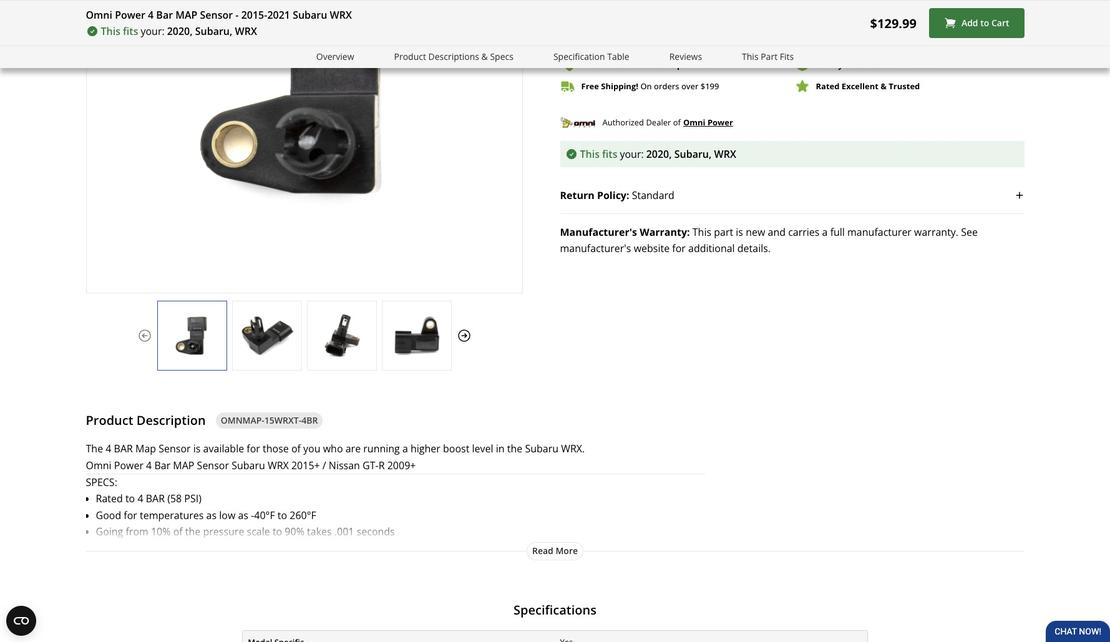 Task type: describe. For each thing, give the bounding box(es) containing it.
wrx down 2015-
[[235, 24, 257, 38]]

is inside the 4 bar map sensor is available for those of you who are running a higher boost level in the subaru wrx. omni power 4 bar map sensor subaru wrx 2015+ / nissan gt-r 2009+
[[193, 442, 201, 456]]

0 vertical spatial 2020,
[[167, 24, 193, 38]]

pressure
[[203, 525, 244, 539]]

this inside this part is new and carries a full manufacturer warranty. see manufacturer's website for additional details.
[[693, 225, 712, 239]]

4 inside rated to 4 bar (58 psi) good for temperatures as low as -40°f to 260°f going from 10% of the pressure scale to 90% takes .001 seconds direct replacement for your stock map sensor
[[138, 492, 143, 506]]

this part is new and carries a full manufacturer warranty. see manufacturer's website for additional details.
[[560, 225, 978, 255]]

1 as from the left
[[206, 509, 217, 522]]

on
[[641, 80, 652, 92]]

who
[[323, 442, 343, 456]]

2 guarantee from the left
[[892, 59, 935, 70]]

free
[[581, 80, 599, 92]]

add to cart
[[962, 17, 1010, 29]]

power inside the 4 bar map sensor is available for those of you who are running a higher boost level in the subaru wrx. omni power 4 bar map sensor subaru wrx 2015+ / nissan gt-r 2009+
[[114, 459, 144, 472]]

table
[[607, 51, 630, 62]]

specs:
[[86, 476, 117, 489]]

return
[[560, 189, 595, 202]]

direct
[[96, 541, 124, 555]]

omni power link
[[683, 116, 733, 129]]

of inside the 4 bar map sensor is available for those of you who are running a higher boost level in the subaru wrx. omni power 4 bar map sensor subaru wrx 2015+ / nissan gt-r 2009+
[[291, 442, 301, 456]]

read more
[[532, 545, 578, 557]]

details.
[[738, 242, 771, 255]]

0 horizontal spatial your:
[[141, 24, 165, 38]]

you
[[303, 442, 321, 456]]

open widget image
[[6, 606, 36, 636]]

seconds
[[357, 525, 395, 539]]

full
[[830, 225, 845, 239]]

low
[[219, 509, 235, 522]]

1 vertical spatial fits
[[602, 147, 618, 161]]

excellent
[[842, 80, 879, 92]]

rated for rated excellent & trusted
[[816, 80, 840, 92]]

product for product descriptions & specs
[[394, 51, 426, 62]]

reviews
[[669, 51, 702, 62]]

price
[[581, 59, 600, 70]]

the 4 bar map sensor is available for those of you who are running a higher boost level in the subaru wrx. omni power 4 bar map sensor subaru wrx 2015+ / nissan gt-r 2009+
[[86, 442, 585, 472]]

.001
[[334, 525, 354, 539]]

product descriptions & specs link
[[394, 50, 514, 64]]

part
[[714, 225, 733, 239]]

2015-
[[241, 8, 267, 22]]

shipping!
[[601, 80, 638, 92]]

satisfaction
[[845, 59, 890, 70]]

fits
[[780, 51, 794, 62]]

description
[[137, 412, 206, 429]]

scale
[[247, 525, 270, 539]]

orders
[[654, 80, 679, 92]]

& for descriptions
[[482, 51, 488, 62]]

0 vertical spatial this fits your: 2020, subaru, wrx
[[101, 24, 257, 38]]

- inside rated to 4 bar (58 psi) good for temperatures as low as -40°f to 260°f going from 10% of the pressure scale to 90% takes .001 seconds direct replacement for your stock map sensor
[[251, 509, 254, 522]]

30 day satisfaction guarantee
[[816, 59, 935, 70]]

temperatures
[[140, 509, 204, 522]]

takes
[[307, 525, 332, 539]]

omni inside the 4 bar map sensor is available for those of you who are running a higher boost level in the subaru wrx. omni power 4 bar map sensor subaru wrx 2015+ / nissan gt-r 2009+
[[86, 459, 111, 472]]

1 guarantee from the left
[[629, 59, 670, 70]]

map
[[135, 442, 156, 456]]

warranty:
[[640, 225, 690, 239]]

available
[[203, 442, 244, 456]]

rated excellent & trusted
[[816, 80, 920, 92]]

of inside authorized dealer of omni power
[[673, 117, 681, 128]]

wrx inside the 4 bar map sensor is available for those of you who are running a higher boost level in the subaru wrx. omni power 4 bar map sensor subaru wrx 2015+ / nissan gt-r 2009+
[[268, 459, 289, 472]]

$199
[[701, 80, 719, 92]]

10%
[[151, 525, 171, 539]]

your
[[204, 541, 225, 555]]

the inside rated to 4 bar (58 psi) good for temperatures as low as -40°f to 260°f going from 10% of the pressure scale to 90% takes .001 seconds direct replacement for your stock map sensor
[[185, 525, 201, 539]]

day
[[827, 59, 843, 70]]

new
[[746, 225, 765, 239]]

the
[[86, 442, 103, 456]]

authorized dealer of omni power
[[603, 117, 733, 128]]

for inside the 4 bar map sensor is available for those of you who are running a higher boost level in the subaru wrx. omni power 4 bar map sensor subaru wrx 2015+ / nissan gt-r 2009+
[[247, 442, 260, 456]]

go to right image image
[[457, 328, 472, 343]]

standard
[[632, 189, 675, 202]]

to up from
[[125, 492, 135, 506]]

manufacturer's
[[560, 225, 637, 239]]

30
[[816, 59, 825, 70]]

0 vertical spatial fits
[[123, 24, 138, 38]]

this part fits
[[742, 51, 794, 62]]

level
[[472, 442, 493, 456]]

to right 40°f
[[278, 509, 287, 522]]

psi)
[[184, 492, 202, 506]]

0 horizontal spatial -
[[236, 8, 239, 22]]

bar inside rated to 4 bar (58 psi) good for temperatures as low as -40°f to 260°f going from 10% of the pressure scale to 90% takes .001 seconds direct replacement for your stock map sensor
[[146, 492, 165, 506]]

overview
[[316, 51, 354, 62]]

specification table link
[[554, 50, 630, 64]]

return policy: standard
[[560, 189, 675, 202]]

this part fits link
[[742, 50, 794, 64]]

0 vertical spatial bar
[[156, 8, 173, 22]]

product for product description
[[86, 412, 133, 429]]

a inside this part is new and carries a full manufacturer warranty. see manufacturer's website for additional details.
[[822, 225, 828, 239]]

a inside the 4 bar map sensor is available for those of you who are running a higher boost level in the subaru wrx. omni power 4 bar map sensor subaru wrx 2015+ / nissan gt-r 2009+
[[403, 442, 408, 456]]

and
[[768, 225, 786, 239]]

map inside the 4 bar map sensor is available for those of you who are running a higher boost level in the subaru wrx. omni power 4 bar map sensor subaru wrx 2015+ / nissan gt-r 2009+
[[173, 459, 194, 472]]

0 vertical spatial omni
[[86, 8, 112, 22]]

overview link
[[316, 50, 354, 64]]

stock
[[227, 541, 252, 555]]

90%
[[285, 525, 305, 539]]

higher
[[411, 442, 441, 456]]

power inside authorized dealer of omni power
[[708, 117, 733, 128]]

authorized
[[603, 117, 644, 128]]

cart
[[992, 17, 1010, 29]]

2009+
[[387, 459, 416, 472]]

2 vertical spatial sensor
[[197, 459, 229, 472]]

specifications
[[514, 602, 597, 618]]



Task type: vqa. For each thing, say whether or not it's contained in the screenshot.
Gt-
yes



Task type: locate. For each thing, give the bounding box(es) containing it.
2 omnmap-15wrxt-4br omni power 4 bar map sensor - subaru wrx 2015+ / nissan gt-r 2009+ | map-15wrxt-4br, image from the left
[[232, 314, 301, 358]]

rated
[[816, 80, 840, 92], [96, 492, 123, 506]]

bar left the map
[[114, 442, 133, 456]]

a up 2009+
[[403, 442, 408, 456]]

0 vertical spatial &
[[482, 51, 488, 62]]

free shipping! on orders over $199
[[581, 80, 719, 92]]

wrx down those at the left of the page
[[268, 459, 289, 472]]

nissan
[[329, 459, 360, 472]]

omni inside authorized dealer of omni power
[[683, 117, 706, 128]]

2 vertical spatial power
[[114, 459, 144, 472]]

bar
[[156, 8, 173, 22], [154, 459, 170, 472]]

match
[[603, 59, 627, 70]]

rated to 4 bar (58 psi) good for temperatures as low as -40°f to 260°f going from 10% of the pressure scale to 90% takes .001 seconds direct replacement for your stock map sensor
[[96, 492, 395, 555]]

guarantee up free shipping! on orders over $199
[[629, 59, 670, 70]]

from
[[126, 525, 148, 539]]

sensor down description
[[159, 442, 191, 456]]

0 vertical spatial sensor
[[200, 8, 233, 22]]

0 vertical spatial -
[[236, 8, 239, 22]]

1 vertical spatial subaru
[[525, 442, 559, 456]]

1 horizontal spatial is
[[736, 225, 743, 239]]

going
[[96, 525, 123, 539]]

reviews link
[[669, 50, 702, 64]]

0 vertical spatial subaru
[[293, 8, 327, 22]]

1 vertical spatial this fits your: 2020, subaru, wrx
[[580, 147, 736, 161]]

sensor left 2015-
[[200, 8, 233, 22]]

this fits your: 2020, subaru, wrx down the dealer
[[580, 147, 736, 161]]

is left available
[[193, 442, 201, 456]]

as right low
[[238, 509, 248, 522]]

add to cart button
[[929, 8, 1025, 38]]

trusted
[[889, 80, 920, 92]]

wrx down omni power link
[[714, 147, 736, 161]]

sensor down available
[[197, 459, 229, 472]]

1 vertical spatial a
[[403, 442, 408, 456]]

2 horizontal spatial subaru
[[525, 442, 559, 456]]

& left specs
[[482, 51, 488, 62]]

1 vertical spatial sensor
[[159, 442, 191, 456]]

-
[[236, 8, 239, 22], [251, 509, 254, 522]]

- left 2015-
[[236, 8, 239, 22]]

0 vertical spatial power
[[115, 8, 145, 22]]

for left your
[[188, 541, 201, 555]]

1 vertical spatial subaru,
[[675, 147, 712, 161]]

wrx
[[330, 8, 352, 22], [235, 24, 257, 38], [714, 147, 736, 161], [268, 459, 289, 472]]

of inside rated to 4 bar (58 psi) good for temperatures as low as -40°f to 260°f going from 10% of the pressure scale to 90% takes .001 seconds direct replacement for your stock map sensor
[[173, 525, 183, 539]]

2020, down omni power 4 bar map sensor  - 2015-2021 subaru wrx
[[167, 24, 193, 38]]

see
[[961, 225, 978, 239]]

running
[[363, 442, 400, 456]]

/
[[323, 459, 326, 472]]

0 vertical spatial subaru,
[[195, 24, 232, 38]]

1 horizontal spatial the
[[507, 442, 523, 456]]

to left 90%
[[273, 525, 282, 539]]

4br
[[302, 414, 318, 426]]

omnmap-15wrxt-4br
[[221, 414, 318, 426]]

1 vertical spatial -
[[251, 509, 254, 522]]

2020, down the dealer
[[646, 147, 672, 161]]

0 vertical spatial rated
[[816, 80, 840, 92]]

more
[[556, 545, 578, 557]]

1 vertical spatial rated
[[96, 492, 123, 506]]

product left descriptions
[[394, 51, 426, 62]]

1 horizontal spatial your:
[[620, 147, 644, 161]]

1 horizontal spatial guarantee
[[892, 59, 935, 70]]

price match guarantee up to 110%
[[581, 59, 716, 70]]

guarantee
[[629, 59, 670, 70], [892, 59, 935, 70]]

0 horizontal spatial 2020,
[[167, 24, 193, 38]]

1 vertical spatial bar
[[154, 459, 170, 472]]

subaru down available
[[232, 459, 265, 472]]

guarantee up trusted
[[892, 59, 935, 70]]

1 horizontal spatial a
[[822, 225, 828, 239]]

descriptions
[[428, 51, 479, 62]]

sensor
[[278, 541, 310, 555]]

for down warranty:
[[672, 242, 686, 255]]

1 vertical spatial of
[[291, 442, 301, 456]]

omni power 4 bar map sensor  - 2015-2021 subaru wrx
[[86, 8, 352, 22]]

40°f
[[254, 509, 275, 522]]

product description
[[86, 412, 206, 429]]

omni power image
[[560, 114, 595, 131]]

website
[[634, 242, 670, 255]]

product descriptions & specs
[[394, 51, 514, 62]]

0 vertical spatial map
[[176, 8, 197, 22]]

1 horizontal spatial of
[[291, 442, 301, 456]]

for inside this part is new and carries a full manufacturer warranty. see manufacturer's website for additional details.
[[672, 242, 686, 255]]

up
[[672, 59, 682, 70]]

product
[[394, 51, 426, 62], [86, 412, 133, 429]]

2 vertical spatial subaru
[[232, 459, 265, 472]]

additional
[[688, 242, 735, 255]]

rated up good
[[96, 492, 123, 506]]

of left the you at the bottom
[[291, 442, 301, 456]]

3 omnmap-15wrxt-4br omni power 4 bar map sensor - subaru wrx 2015+ / nissan gt-r 2009+ | map-15wrxt-4br, image from the left
[[307, 314, 376, 358]]

of right the dealer
[[673, 117, 681, 128]]

1 vertical spatial 2020,
[[646, 147, 672, 161]]

2 vertical spatial of
[[173, 525, 183, 539]]

policy:
[[597, 189, 629, 202]]

for
[[672, 242, 686, 255], [247, 442, 260, 456], [124, 509, 137, 522], [188, 541, 201, 555]]

0 horizontal spatial a
[[403, 442, 408, 456]]

0 vertical spatial a
[[822, 225, 828, 239]]

subaru left wrx. in the right of the page
[[525, 442, 559, 456]]

for up from
[[124, 509, 137, 522]]

0 horizontal spatial subaru,
[[195, 24, 232, 38]]

manufacturer
[[848, 225, 912, 239]]

2 vertical spatial omni
[[86, 459, 111, 472]]

subaru,
[[195, 24, 232, 38], [675, 147, 712, 161]]

1 horizontal spatial fits
[[602, 147, 618, 161]]

0 horizontal spatial rated
[[96, 492, 123, 506]]

1 vertical spatial is
[[193, 442, 201, 456]]

2 as from the left
[[238, 509, 248, 522]]

manufacturer's
[[560, 242, 631, 255]]

as
[[206, 509, 217, 522], [238, 509, 248, 522]]

is
[[736, 225, 743, 239], [193, 442, 201, 456]]

omnmap-
[[221, 414, 265, 426]]

1 vertical spatial &
[[881, 80, 887, 92]]

warranty.
[[914, 225, 959, 239]]

specification
[[554, 51, 605, 62]]

boost
[[443, 442, 470, 456]]

0 vertical spatial bar
[[114, 442, 133, 456]]

dealer
[[646, 117, 671, 128]]

subaru right 2021
[[293, 8, 327, 22]]

1 omnmap-15wrxt-4br omni power 4 bar map sensor - subaru wrx 2015+ / nissan gt-r 2009+ | map-15wrxt-4br, image from the left
[[158, 314, 226, 358]]

power
[[115, 8, 145, 22], [708, 117, 733, 128], [114, 459, 144, 472]]

replacement
[[126, 541, 185, 555]]

rated for rated to 4 bar (58 psi) good for temperatures as low as -40°f to 260°f going from 10% of the pressure scale to 90% takes .001 seconds direct replacement for your stock map sensor
[[96, 492, 123, 506]]

1 horizontal spatial product
[[394, 51, 426, 62]]

2015+
[[291, 459, 320, 472]]

1 vertical spatial power
[[708, 117, 733, 128]]

260°f
[[290, 509, 316, 522]]

a left 'full'
[[822, 225, 828, 239]]

0 vertical spatial the
[[507, 442, 523, 456]]

is inside this part is new and carries a full manufacturer warranty. see manufacturer's website for additional details.
[[736, 225, 743, 239]]

sensor
[[200, 8, 233, 22], [159, 442, 191, 456], [197, 459, 229, 472]]

1 vertical spatial your:
[[620, 147, 644, 161]]

specs
[[490, 51, 514, 62]]

omnmap-15wrxt-4br omni power 4 bar map sensor - subaru wrx 2015+ / nissan gt-r 2009+ | map-15wrxt-4br, image
[[158, 314, 226, 358], [232, 314, 301, 358], [307, 314, 376, 358], [382, 314, 451, 358]]

1 horizontal spatial as
[[238, 509, 248, 522]]

part
[[761, 51, 778, 62]]

1 horizontal spatial subaru,
[[675, 147, 712, 161]]

r
[[379, 459, 385, 472]]

& left trusted
[[881, 80, 887, 92]]

2020,
[[167, 24, 193, 38], [646, 147, 672, 161]]

1 vertical spatial the
[[185, 525, 201, 539]]

to right up
[[684, 59, 693, 70]]

specification table
[[554, 51, 630, 62]]

this
[[101, 24, 120, 38], [742, 51, 759, 62], [580, 147, 600, 161], [693, 225, 712, 239]]

0 horizontal spatial as
[[206, 509, 217, 522]]

for left those at the left of the page
[[247, 442, 260, 456]]

1 horizontal spatial -
[[251, 509, 254, 522]]

0 vertical spatial is
[[736, 225, 743, 239]]

to right the "add"
[[981, 17, 989, 29]]

bar left (58
[[146, 492, 165, 506]]

add
[[962, 17, 978, 29]]

- up scale
[[251, 509, 254, 522]]

wrx up overview
[[330, 8, 352, 22]]

1 vertical spatial bar
[[146, 492, 165, 506]]

carries
[[788, 225, 820, 239]]

subaru, down omni power 4 bar map sensor  - 2015-2021 subaru wrx
[[195, 24, 232, 38]]

the down temperatures
[[185, 525, 201, 539]]

1 horizontal spatial rated
[[816, 80, 840, 92]]

1 horizontal spatial &
[[881, 80, 887, 92]]

this fits your: 2020, subaru, wrx down omni power 4 bar map sensor  - 2015-2021 subaru wrx
[[101, 24, 257, 38]]

the inside the 4 bar map sensor is available for those of you who are running a higher boost level in the subaru wrx. omni power 4 bar map sensor subaru wrx 2015+ / nissan gt-r 2009+
[[507, 442, 523, 456]]

1 horizontal spatial bar
[[146, 492, 165, 506]]

wrx.
[[561, 442, 585, 456]]

2 vertical spatial map
[[254, 541, 276, 555]]

4
[[148, 8, 154, 22], [106, 442, 111, 456], [146, 459, 152, 472], [138, 492, 143, 506]]

& inside product descriptions & specs link
[[482, 51, 488, 62]]

your:
[[141, 24, 165, 38], [620, 147, 644, 161]]

$129.99
[[870, 15, 917, 32]]

product up the
[[86, 412, 133, 429]]

1 horizontal spatial subaru
[[293, 8, 327, 22]]

bar inside the 4 bar map sensor is available for those of you who are running a higher boost level in the subaru wrx. omni power 4 bar map sensor subaru wrx 2015+ / nissan gt-r 2009+
[[154, 459, 170, 472]]

is right part
[[736, 225, 743, 239]]

2 horizontal spatial of
[[673, 117, 681, 128]]

bar inside the 4 bar map sensor is available for those of you who are running a higher boost level in the subaru wrx. omni power 4 bar map sensor subaru wrx 2015+ / nissan gt-r 2009+
[[114, 442, 133, 456]]

1 horizontal spatial 2020,
[[646, 147, 672, 161]]

of right 10%
[[173, 525, 183, 539]]

rated inside rated to 4 bar (58 psi) good for temperatures as low as -40°f to 260°f going from 10% of the pressure scale to 90% takes .001 seconds direct replacement for your stock map sensor
[[96, 492, 123, 506]]

0 horizontal spatial subaru
[[232, 459, 265, 472]]

0 vertical spatial product
[[394, 51, 426, 62]]

0 horizontal spatial guarantee
[[629, 59, 670, 70]]

(58
[[167, 492, 182, 506]]

of
[[673, 117, 681, 128], [291, 442, 301, 456], [173, 525, 183, 539]]

0 horizontal spatial of
[[173, 525, 183, 539]]

good
[[96, 509, 121, 522]]

0 horizontal spatial bar
[[114, 442, 133, 456]]

manufacturer's warranty:
[[560, 225, 690, 239]]

110%
[[695, 59, 716, 70]]

1 horizontal spatial this fits your: 2020, subaru, wrx
[[580, 147, 736, 161]]

1 vertical spatial map
[[173, 459, 194, 472]]

& for excellent
[[881, 80, 887, 92]]

those
[[263, 442, 289, 456]]

0 horizontal spatial product
[[86, 412, 133, 429]]

0 horizontal spatial is
[[193, 442, 201, 456]]

1 vertical spatial product
[[86, 412, 133, 429]]

as left low
[[206, 509, 217, 522]]

subaru, down omni power link
[[675, 147, 712, 161]]

0 vertical spatial your:
[[141, 24, 165, 38]]

map
[[176, 8, 197, 22], [173, 459, 194, 472], [254, 541, 276, 555]]

are
[[346, 442, 361, 456]]

0 vertical spatial of
[[673, 117, 681, 128]]

0 horizontal spatial the
[[185, 525, 201, 539]]

4 omnmap-15wrxt-4br omni power 4 bar map sensor - subaru wrx 2015+ / nissan gt-r 2009+ | map-15wrxt-4br, image from the left
[[382, 314, 451, 358]]

to inside button
[[981, 17, 989, 29]]

over
[[681, 80, 699, 92]]

0 horizontal spatial &
[[482, 51, 488, 62]]

the right in
[[507, 442, 523, 456]]

1 vertical spatial omni
[[683, 117, 706, 128]]

&
[[482, 51, 488, 62], [881, 80, 887, 92]]

0 horizontal spatial fits
[[123, 24, 138, 38]]

map inside rated to 4 bar (58 psi) good for temperatures as low as -40°f to 260°f going from 10% of the pressure scale to 90% takes .001 seconds direct replacement for your stock map sensor
[[254, 541, 276, 555]]

gt-
[[363, 459, 379, 472]]

rated down 30
[[816, 80, 840, 92]]

0 horizontal spatial this fits your: 2020, subaru, wrx
[[101, 24, 257, 38]]



